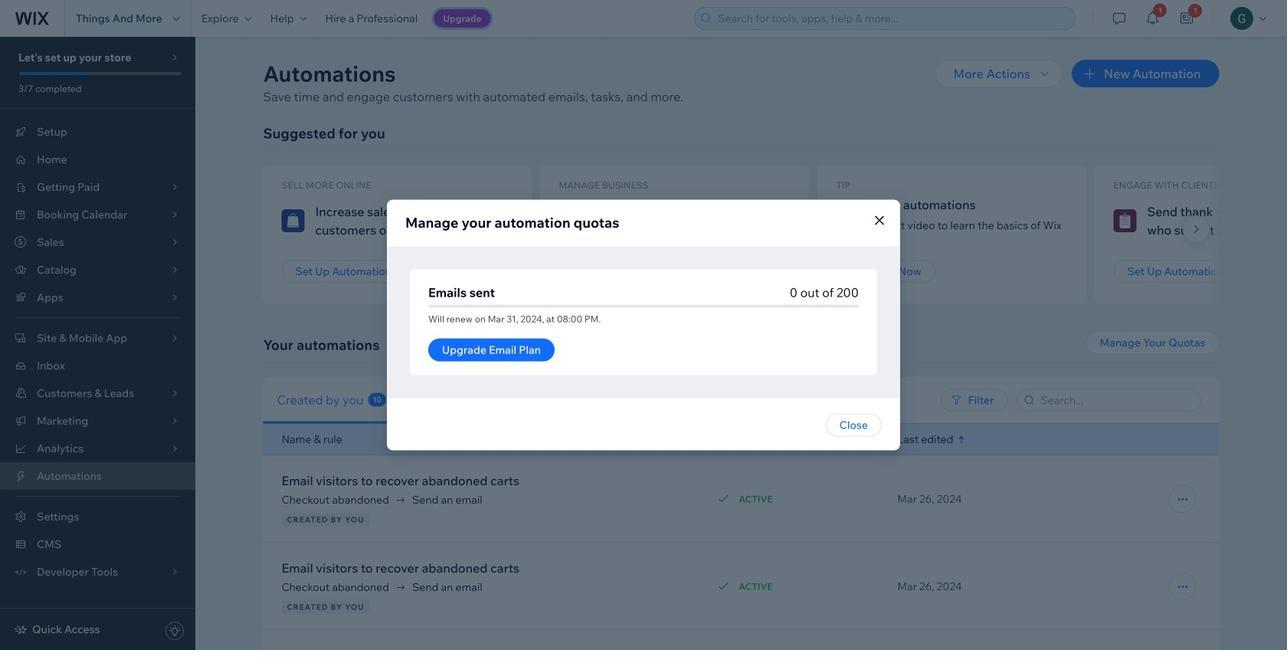 Task type: locate. For each thing, give the bounding box(es) containing it.
2 category image from the left
[[1114, 209, 1137, 232]]

category image
[[559, 209, 582, 232], [1114, 209, 1137, 232]]

Search... field
[[1037, 389, 1196, 411]]

0 horizontal spatial category image
[[559, 209, 582, 232]]

1 horizontal spatial category image
[[1114, 209, 1137, 232]]

tab list
[[263, 377, 752, 424]]

list
[[263, 166, 1288, 304]]



Task type: describe. For each thing, give the bounding box(es) containing it.
category image
[[282, 209, 305, 232]]

sidebar element
[[0, 37, 195, 650]]

Search for tools, apps, help & more... field
[[714, 8, 1071, 29]]

1 category image from the left
[[559, 209, 582, 232]]



Task type: vqa. For each thing, say whether or not it's contained in the screenshot.
1st category image from right
yes



